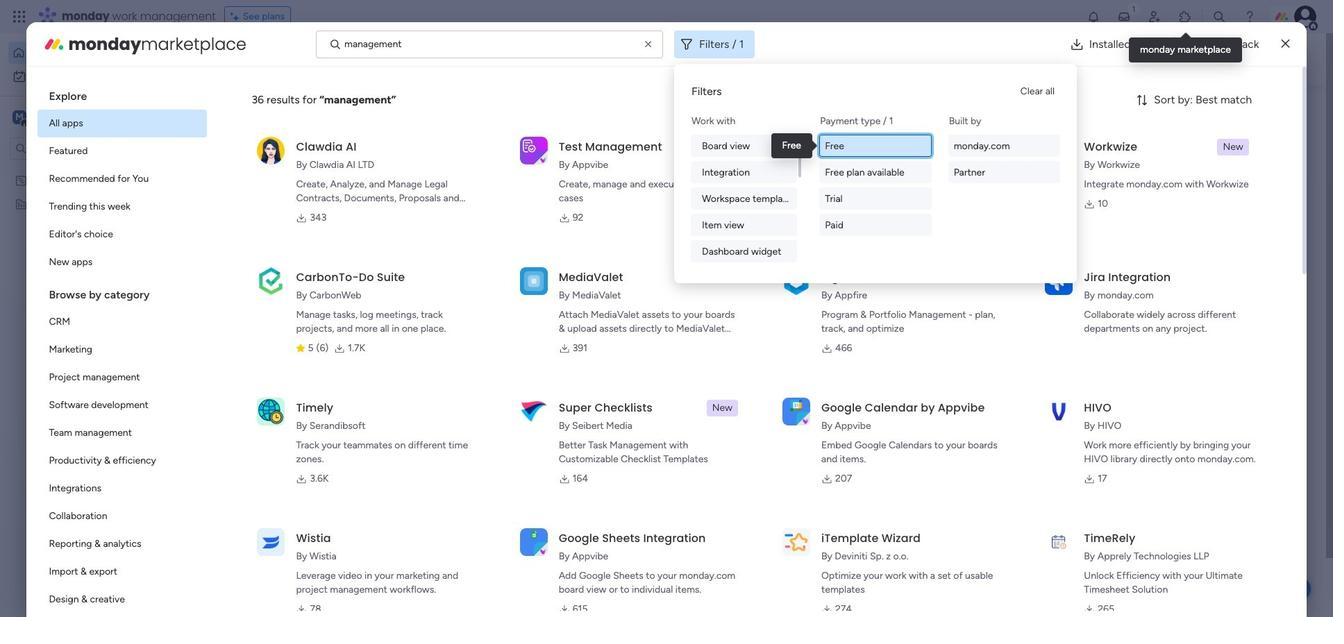 Task type: locate. For each thing, give the bounding box(es) containing it.
notifications image
[[1087, 10, 1101, 24]]

1 vertical spatial heading
[[38, 276, 207, 308]]

2 heading from the top
[[38, 276, 207, 308]]

getting started element
[[1063, 332, 1271, 387]]

1 element
[[396, 331, 413, 347]]

1 heading from the top
[[38, 78, 207, 110]]

help image
[[1243, 10, 1257, 24]]

0 horizontal spatial monday marketplace image
[[43, 33, 66, 55]]

component image
[[274, 275, 286, 288]]

dapulse x slim image
[[1282, 36, 1290, 52]]

invite members image
[[1148, 10, 1162, 24]]

1 horizontal spatial monday marketplace image
[[1179, 10, 1193, 24]]

v2 user feedback image
[[1074, 52, 1084, 67]]

1 image
[[1128, 1, 1140, 16]]

option
[[8, 42, 169, 64], [8, 65, 169, 88], [38, 110, 207, 138], [38, 138, 207, 165], [38, 165, 207, 193], [0, 168, 177, 171], [38, 193, 207, 221], [38, 221, 207, 249], [38, 249, 207, 276], [38, 308, 207, 336], [38, 336, 207, 364], [38, 364, 207, 392], [38, 392, 207, 420], [38, 420, 207, 447], [38, 447, 207, 475], [38, 475, 207, 503], [38, 503, 207, 531], [38, 531, 207, 558], [38, 558, 207, 586], [38, 586, 207, 614]]

list box
[[38, 78, 207, 617], [0, 166, 177, 403]]

app logo image
[[257, 137, 285, 164], [520, 137, 548, 164], [783, 137, 811, 164], [1045, 137, 1073, 164], [257, 267, 285, 295], [520, 267, 548, 295], [783, 267, 811, 295], [1045, 267, 1073, 295], [257, 398, 285, 426], [520, 398, 548, 426], [783, 398, 811, 426], [1045, 398, 1073, 426], [257, 528, 285, 556], [520, 528, 548, 556], [783, 528, 811, 556], [1045, 528, 1073, 556]]

0 vertical spatial heading
[[38, 78, 207, 110]]

0 vertical spatial monday marketplace image
[[1179, 10, 1193, 24]]

roy mann image
[[289, 379, 317, 406]]

monday marketplace image
[[1179, 10, 1193, 24], [43, 33, 66, 55]]

see plans image
[[230, 9, 243, 24]]

workspace image
[[279, 563, 313, 596]]

heading
[[38, 78, 207, 110], [38, 276, 207, 308]]

1 vertical spatial monday marketplace image
[[43, 33, 66, 55]]

component image
[[322, 583, 334, 596]]



Task type: describe. For each thing, give the bounding box(es) containing it.
select product image
[[13, 10, 26, 24]]

v2 bolt switch image
[[1182, 52, 1190, 67]]

templates image image
[[1075, 105, 1259, 201]]

search everything image
[[1213, 10, 1227, 24]]

jacob simon image
[[1295, 6, 1317, 28]]

update feed image
[[1118, 10, 1131, 24]]

close my workspaces image
[[256, 521, 273, 538]]

Search in workspace field
[[29, 141, 116, 157]]

help center element
[[1063, 398, 1271, 454]]

workspace selection element
[[10, 106, 119, 128]]

quick search results list box
[[256, 130, 1029, 314]]

public board image
[[274, 254, 289, 269]]



Task type: vqa. For each thing, say whether or not it's contained in the screenshot.
The Add To Favorites icon
no



